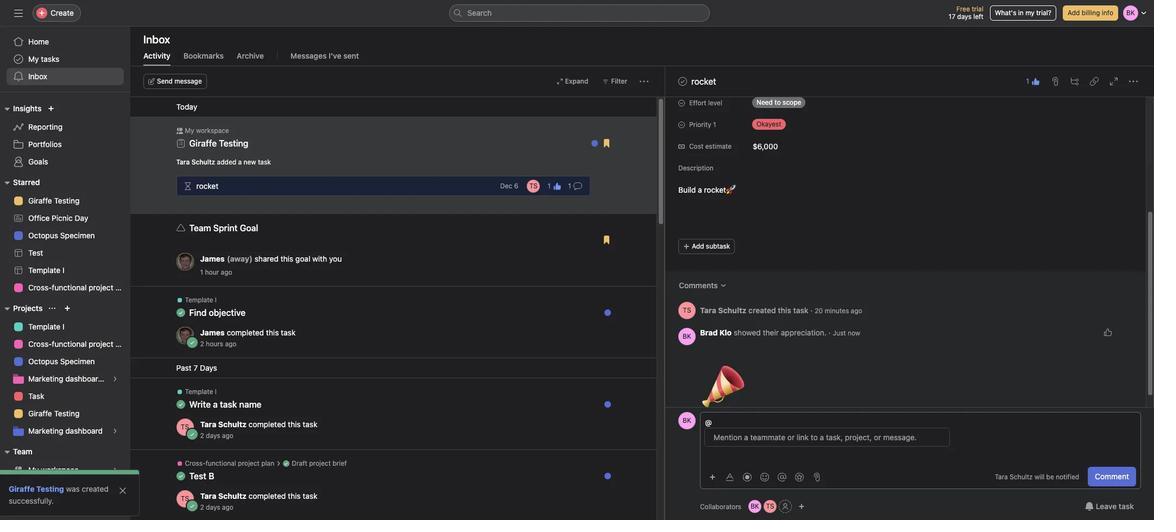 Task type: describe. For each thing, give the bounding box(es) containing it.
comment
[[1096, 472, 1130, 481]]

cross-functional project plan inside starred element
[[28, 283, 130, 292]]

expand
[[565, 77, 589, 85]]

reporting link
[[7, 118, 124, 136]]

tara left will
[[995, 473, 1008, 481]]

1 vertical spatial my
[[185, 127, 194, 135]]

sprint goal
[[213, 223, 258, 233]]

team for team
[[13, 447, 32, 456]]

comments button
[[672, 276, 734, 296]]

test
[[28, 248, 43, 258]]

i up find objective
[[215, 296, 217, 304]]

invite button
[[10, 497, 57, 516]]

1 ja button from the top
[[176, 253, 194, 271]]

template i inside projects element
[[28, 322, 64, 331]]

build a rocket🚀
[[679, 185, 736, 195]]

test link
[[7, 245, 124, 262]]

2 for test b
[[200, 504, 204, 512]]

inbox inside global element
[[28, 72, 47, 81]]

attach a file or paste an image image
[[813, 473, 822, 482]]

bookmarks
[[184, 51, 224, 60]]

dashboard
[[65, 427, 103, 436]]

giraffe testing inside projects element
[[28, 409, 80, 418]]

giraffe testing up successfully. at the left of the page
[[9, 485, 64, 494]]

dec 6 button
[[500, 182, 519, 190]]

2 vertical spatial functional
[[206, 460, 236, 468]]

insights button
[[0, 102, 42, 115]]

send
[[157, 77, 173, 85]]

test b
[[189, 472, 214, 481]]

ts button down test b
[[176, 491, 194, 508]]

home
[[28, 37, 49, 46]]

my
[[1026, 9, 1035, 17]]

2 vertical spatial bk
[[751, 503, 760, 511]]

task link
[[7, 388, 124, 405]]

octopus for cross-
[[28, 357, 58, 366]]

ts for ts button below write
[[181, 423, 189, 431]]

my for the my tasks 'link'
[[28, 54, 39, 64]]

tara schultz completed this task 2 days ago for test b
[[200, 492, 318, 512]]

project inside starred element
[[89, 283, 113, 292]]

template inside starred element
[[28, 266, 60, 275]]

(away)
[[227, 254, 253, 264]]

past
[[176, 364, 192, 373]]

to
[[775, 98, 781, 107]]

appreciations image
[[796, 473, 804, 482]]

inbox link
[[7, 68, 124, 85]]

toolbar inside 'rocket' dialog
[[705, 469, 825, 485]]

giraffe testing link up tara schultz added a new task
[[189, 139, 249, 148]]

portfolios link
[[7, 136, 124, 153]]

now
[[848, 329, 861, 337]]

effort level
[[690, 99, 723, 107]]

ts button down write
[[176, 419, 194, 436]]

· for task
[[811, 306, 813, 315]]

messages i've sent link
[[291, 51, 359, 66]]

marketing dashboard
[[28, 427, 103, 436]]

tara schultz link for test b
[[200, 492, 247, 501]]

archive
[[237, 51, 264, 60]]

tara schultz will be notified
[[995, 473, 1080, 481]]

tasks
[[41, 54, 59, 64]]

james (away) shared this goal with you 1 hour ago
[[200, 254, 342, 277]]

2 vertical spatial cross-
[[185, 460, 206, 468]]

filter
[[611, 77, 628, 85]]

tara schultz added a new task
[[176, 158, 271, 166]]

hide sidebar image
[[14, 9, 23, 17]]

this inside james completed this task 2 hours ago
[[266, 328, 279, 337]]

i inside projects element
[[63, 322, 64, 331]]

giraffe testing link up marketing dashboard
[[7, 405, 124, 423]]

show options, current sort, top image
[[49, 305, 56, 312]]

days for write a task name
[[206, 432, 220, 440]]

template up find objective
[[185, 296, 213, 304]]

functional for cross-functional project plan link in projects element
[[52, 340, 87, 349]]

ts button right the 6
[[527, 180, 540, 193]]

template up write
[[185, 388, 213, 396]]

giraffe up successfully. at the left of the page
[[9, 485, 34, 494]]

james completed this task 2 hours ago
[[200, 328, 296, 348]]

copy task link image
[[1091, 77, 1099, 86]]

add subtask image
[[1071, 77, 1080, 86]]

cost
[[690, 142, 704, 151]]

will
[[1035, 473, 1045, 481]]

marketing dashboard link
[[7, 423, 124, 440]]

was
[[66, 485, 80, 494]]

this for archive notification icon corresponding to shared this goal with you
[[281, 254, 293, 264]]

klo
[[720, 328, 732, 337]]

testing inside starred element
[[54, 196, 80, 205]]

today
[[176, 102, 197, 111]]

trial?
[[1037, 9, 1052, 17]]

7 days
[[194, 364, 217, 373]]

starred button
[[0, 176, 40, 189]]

days inside free trial 17 days left
[[958, 12, 972, 21]]

marketing for marketing dashboards
[[28, 374, 63, 384]]

days for test b
[[206, 504, 220, 512]]

cross- inside projects element
[[28, 340, 52, 349]]

ts for ts button on the right of the 6
[[530, 182, 538, 190]]

tara schultz completed this task 2 days ago for write a task name
[[200, 420, 318, 440]]

search
[[468, 8, 492, 17]]

projects
[[13, 304, 43, 313]]

i inside starred element
[[63, 266, 64, 275]]

dashboards
[[65, 374, 107, 384]]

appreciation.
[[781, 328, 827, 337]]

team for team sprint goal
[[189, 223, 211, 233]]

need
[[757, 98, 773, 107]]

bookmarks link
[[184, 51, 224, 66]]

template i up find objective
[[185, 296, 217, 304]]

project up see details, marketing dashboards icon
[[89, 340, 113, 349]]

ts button down emoji icon
[[764, 500, 777, 513]]

octopus for office
[[28, 231, 58, 240]]

see details, marketing dashboard image
[[112, 428, 118, 435]]

specimen for picnic
[[60, 231, 95, 240]]

close image
[[118, 487, 127, 496]]

priority 1
[[690, 121, 717, 129]]

what's in my trial?
[[995, 9, 1052, 17]]

james for team
[[200, 254, 225, 264]]

testing up added
[[219, 139, 249, 148]]

completed image
[[677, 75, 690, 88]]

add subtask button
[[679, 239, 735, 254]]

search button
[[449, 4, 710, 22]]

james for template
[[200, 328, 225, 337]]

tara schultz link for write a task name
[[200, 420, 247, 429]]

rocket inside dialog
[[692, 77, 717, 86]]

write
[[189, 400, 211, 410]]

a for write a task name
[[213, 400, 218, 410]]

giraffe inside starred element
[[28, 196, 52, 205]]

effort
[[690, 99, 707, 107]]

invite
[[30, 502, 50, 511]]

octopus specimen link for picnic
[[7, 227, 124, 245]]

0 vertical spatial bk button
[[679, 328, 696, 346]]

search list box
[[449, 4, 710, 22]]

added
[[217, 158, 236, 166]]

main content inside 'rocket' dialog
[[666, 0, 1147, 424]]

marketing dashboards link
[[7, 371, 124, 388]]

cross-functional project plan inside projects element
[[28, 340, 130, 349]]

i've
[[329, 51, 342, 60]]

template inside projects element
[[28, 322, 60, 331]]

brad
[[700, 328, 718, 337]]

created inside 'rocket' dialog
[[749, 306, 776, 315]]

description
[[679, 164, 714, 172]]

in
[[1019, 9, 1024, 17]]

2 for write a task name
[[200, 432, 204, 440]]

goals
[[28, 157, 48, 166]]

party horn blowing confetti image
[[700, 344, 766, 409]]

tara schultz created this task · 20 minutes ago
[[700, 306, 863, 315]]

add for add billing info
[[1068, 9, 1080, 17]]

info
[[1102, 9, 1114, 17]]

ago inside "james (away) shared this goal with you 1 hour ago"
[[221, 268, 232, 277]]

testing inside projects element
[[54, 409, 80, 418]]

2 vertical spatial bk button
[[749, 500, 762, 513]]

dec 6
[[500, 182, 519, 190]]

brief
[[333, 460, 347, 468]]

giraffe testing inside starred element
[[28, 196, 80, 205]]

tara down write
[[200, 420, 216, 429]]

rocket🚀
[[704, 185, 736, 195]]

ts for ts button below comments
[[683, 306, 692, 315]]

okayest
[[757, 120, 782, 128]]

ts button down comments
[[679, 302, 696, 320]]

dec
[[500, 182, 513, 190]]

what's in my trial? button
[[991, 5, 1057, 21]]

picnic
[[52, 214, 73, 223]]

with
[[313, 254, 327, 264]]

2 ja from the top
[[181, 331, 189, 340]]

Cost estimate text field
[[748, 136, 879, 156]]

1 horizontal spatial a
[[238, 158, 242, 166]]

activity
[[143, 51, 171, 60]]

draft
[[292, 460, 307, 468]]

this inside 'rocket' dialog
[[778, 306, 792, 315]]

1 inside "james (away) shared this goal with you 1 hour ago"
[[200, 268, 203, 277]]



Task type: locate. For each thing, give the bounding box(es) containing it.
collaborators
[[700, 503, 742, 511]]

add for add subtask
[[692, 242, 704, 251]]

template i link down 'test'
[[7, 262, 124, 279]]

attachments: add a file to this task, rocket image
[[1051, 77, 1060, 86]]

0 vertical spatial add
[[1068, 9, 1080, 17]]

write a task name
[[189, 400, 262, 410]]

0 vertical spatial cross-functional project plan
[[28, 283, 130, 292]]

0 vertical spatial ·
[[811, 306, 813, 315]]

2 james link from the top
[[200, 328, 225, 337]]

2 left hours
[[200, 340, 204, 348]]

workspace inside teams element
[[41, 466, 79, 475]]

2 2 from the top
[[200, 432, 204, 440]]

ts
[[530, 182, 538, 190], [683, 306, 692, 315], [181, 423, 189, 431], [181, 495, 189, 503], [766, 503, 775, 511]]

0 vertical spatial template i link
[[7, 262, 124, 279]]

office picnic day link
[[7, 210, 124, 227]]

at mention image
[[778, 473, 787, 482]]

1 vertical spatial octopus specimen link
[[7, 353, 124, 371]]

ago inside tara schultz created this task · 20 minutes ago
[[851, 307, 863, 315]]

0 vertical spatial created
[[749, 306, 776, 315]]

what's
[[995, 9, 1017, 17]]

1 2 from the top
[[200, 340, 204, 348]]

new project or portfolio image
[[64, 305, 71, 312]]

octopus specimen link for functional
[[7, 353, 124, 371]]

this for archive notification icon associated with completed this task
[[288, 492, 301, 501]]

draft project brief
[[292, 460, 347, 468]]

1
[[1027, 77, 1030, 85], [713, 121, 717, 129], [548, 182, 551, 190], [568, 182, 571, 190], [200, 268, 203, 277]]

1 vertical spatial tara schultz completed this task 2 days ago
[[200, 492, 318, 512]]

template i link
[[7, 262, 124, 279], [7, 318, 124, 336]]

full screen image
[[1110, 77, 1119, 86]]

cross-functional project plan up test b
[[185, 460, 275, 468]]

0 vertical spatial archive notification image
[[599, 227, 608, 235]]

workspace up tara schultz added a new task
[[196, 127, 229, 135]]

see details, my workspace image
[[112, 467, 118, 474]]

2 octopus specimen link from the top
[[7, 353, 124, 371]]

1 vertical spatial 2
[[200, 432, 204, 440]]

bk left brad on the bottom right
[[683, 333, 692, 341]]

octopus specimen link inside projects element
[[7, 353, 124, 371]]

1 vertical spatial specimen
[[60, 357, 95, 366]]

my inside teams element
[[28, 466, 39, 475]]

project left the draft
[[238, 460, 260, 468]]

1 vertical spatial a
[[698, 185, 702, 195]]

0 vertical spatial marketing
[[28, 374, 63, 384]]

plan inside projects element
[[115, 340, 130, 349]]

1 octopus from the top
[[28, 231, 58, 240]]

giraffe
[[189, 139, 217, 148], [28, 196, 52, 205], [28, 409, 52, 418], [9, 485, 34, 494]]

new image
[[48, 105, 55, 112]]

tara up brad on the bottom right
[[700, 306, 717, 315]]

1 horizontal spatial rocket
[[692, 77, 717, 86]]

bk button left brad on the bottom right
[[679, 328, 696, 346]]

completed for write a task name
[[249, 420, 286, 429]]

team inside 'dropdown button'
[[13, 447, 32, 456]]

1 vertical spatial james
[[200, 328, 225, 337]]

message
[[175, 77, 202, 85]]

my inside 'link'
[[28, 54, 39, 64]]

3 2 from the top
[[200, 504, 204, 512]]

1 vertical spatial ·
[[829, 328, 831, 337]]

starred element
[[0, 173, 130, 299]]

1 vertical spatial archive notification image
[[599, 463, 608, 472]]

template i down show options, current sort, top image
[[28, 322, 64, 331]]

a left the new
[[238, 158, 242, 166]]

brad klo showed their appreciation. · just now
[[700, 328, 861, 337]]

this inside "james (away) shared this goal with you 1 hour ago"
[[281, 254, 293, 264]]

send message
[[157, 77, 202, 85]]

0 horizontal spatial team
[[13, 447, 32, 456]]

octopus down office
[[28, 231, 58, 240]]

main content containing build a rocket🚀
[[666, 0, 1147, 424]]

task inside james completed this task 2 hours ago
[[281, 328, 296, 337]]

my workspace link
[[7, 462, 124, 479]]

octopus specimen down picnic
[[28, 231, 95, 240]]

1 tara schultz completed this task 2 days ago from the top
[[200, 420, 318, 440]]

ago inside james completed this task 2 hours ago
[[225, 340, 237, 348]]

cross-functional project plan link inside projects element
[[7, 336, 130, 353]]

6
[[514, 182, 519, 190]]

0 vertical spatial tara schultz link
[[700, 306, 747, 315]]

created up the their
[[749, 306, 776, 315]]

task inside button
[[1119, 502, 1135, 511]]

ts inside main content
[[683, 306, 692, 315]]

bk button down record a video image
[[749, 500, 762, 513]]

comments
[[679, 281, 718, 290]]

0 vertical spatial a
[[238, 158, 242, 166]]

james inside "james (away) shared this goal with you 1 hour ago"
[[200, 254, 225, 264]]

testing up "invite"
[[36, 485, 64, 494]]

marketing down task
[[28, 427, 63, 436]]

0 horizontal spatial add
[[692, 242, 704, 251]]

2 cross-functional project plan link from the top
[[7, 336, 130, 353]]

· for appreciation.
[[829, 328, 831, 337]]

1 vertical spatial ja
[[181, 331, 189, 340]]

giraffe testing link up successfully. at the left of the page
[[9, 485, 64, 494]]

0 vertical spatial james link
[[200, 254, 225, 264]]

2 down write
[[200, 432, 204, 440]]

specimen inside projects element
[[60, 357, 95, 366]]

template i link down new project or portfolio image
[[7, 318, 124, 336]]

octopus
[[28, 231, 58, 240], [28, 357, 58, 366]]

a right build
[[698, 185, 702, 195]]

1 vertical spatial bk button
[[679, 412, 696, 430]]

created inside was created successfully.
[[82, 485, 109, 494]]

1 specimen from the top
[[60, 231, 95, 240]]

messages i've sent
[[291, 51, 359, 60]]

0 horizontal spatial workspace
[[41, 466, 79, 475]]

ja button left the hour
[[176, 253, 194, 271]]

· left just
[[829, 328, 831, 337]]

okayest button
[[748, 117, 813, 132]]

0 vertical spatial workspace
[[196, 127, 229, 135]]

portfolios
[[28, 140, 62, 149]]

my down the 'today'
[[185, 127, 194, 135]]

0 vertical spatial team
[[189, 223, 211, 233]]

subtask
[[706, 242, 730, 251]]

2 james from the top
[[200, 328, 225, 337]]

0 vertical spatial octopus
[[28, 231, 58, 240]]

giraffe up office
[[28, 196, 52, 205]]

ts button
[[527, 180, 540, 193], [679, 302, 696, 320], [176, 419, 194, 436], [176, 491, 194, 508], [764, 500, 777, 513]]

giraffe testing up "office picnic day"
[[28, 196, 80, 205]]

task
[[258, 158, 271, 166], [794, 306, 809, 315], [281, 328, 296, 337], [303, 420, 318, 429], [303, 492, 318, 501], [1119, 502, 1135, 511]]

toolbar
[[705, 469, 825, 485]]

1 vertical spatial add
[[692, 242, 704, 251]]

home link
[[7, 33, 124, 51]]

this
[[281, 254, 293, 264], [778, 306, 792, 315], [266, 328, 279, 337], [288, 420, 301, 429], [288, 492, 301, 501]]

1 vertical spatial my workspace
[[28, 466, 79, 475]]

cross-functional project plan up new project or portfolio image
[[28, 283, 130, 292]]

0 horizontal spatial created
[[82, 485, 109, 494]]

octopus specimen for picnic
[[28, 231, 95, 240]]

0 horizontal spatial a
[[213, 400, 218, 410]]

past 7 days
[[176, 364, 217, 373]]

leave task
[[1096, 502, 1135, 511]]

free
[[957, 5, 970, 13]]

specimen for functional
[[60, 357, 95, 366]]

teams element
[[0, 442, 130, 481]]

my workspace inside teams element
[[28, 466, 79, 475]]

2
[[200, 340, 204, 348], [200, 432, 204, 440], [200, 504, 204, 512]]

2 vertical spatial plan
[[262, 460, 275, 468]]

cross-functional project plan link inside starred element
[[7, 279, 130, 297]]

1 vertical spatial bk
[[683, 417, 692, 425]]

a for build a rocket🚀
[[698, 185, 702, 195]]

functional inside projects element
[[52, 340, 87, 349]]

my for my workspace link
[[28, 466, 39, 475]]

0 vertical spatial inbox
[[143, 33, 170, 46]]

1 vertical spatial functional
[[52, 340, 87, 349]]

0 vertical spatial cross-
[[28, 283, 52, 292]]

1 template i link from the top
[[7, 262, 124, 279]]

2 vertical spatial cross-functional project plan
[[185, 460, 275, 468]]

2 vertical spatial completed
[[249, 492, 286, 501]]

add inside 'rocket' dialog
[[692, 242, 704, 251]]

0 vertical spatial completed
[[227, 328, 264, 337]]

insights
[[13, 104, 42, 113]]

2 template i link from the top
[[7, 318, 124, 336]]

trial
[[972, 5, 984, 13]]

filter button
[[598, 74, 633, 89]]

functional
[[52, 283, 87, 292], [52, 340, 87, 349], [206, 460, 236, 468]]

my left tasks on the left top of the page
[[28, 54, 39, 64]]

template i inside starred element
[[28, 266, 64, 275]]

record a video image
[[743, 473, 752, 482]]

2 octopus from the top
[[28, 357, 58, 366]]

2 vertical spatial 2
[[200, 504, 204, 512]]

2 specimen from the top
[[60, 357, 95, 366]]

1 vertical spatial days
[[206, 432, 220, 440]]

specimen inside starred element
[[60, 231, 95, 240]]

2 vertical spatial days
[[206, 504, 220, 512]]

days down test b
[[206, 504, 220, 512]]

bk down record a video image
[[751, 503, 760, 511]]

0 vertical spatial ja button
[[176, 253, 194, 271]]

1 horizontal spatial workspace
[[196, 127, 229, 135]]

2 down test b
[[200, 504, 204, 512]]

2 inside james completed this task 2 hours ago
[[200, 340, 204, 348]]

a inside 'rocket' dialog
[[698, 185, 702, 195]]

1 horizontal spatial ·
[[829, 328, 831, 337]]

octopus specimen up marketing dashboards link
[[28, 357, 95, 366]]

expand button
[[552, 74, 594, 89]]

estimate
[[706, 142, 732, 151]]

1 horizontal spatial inbox
[[143, 33, 170, 46]]

marketing for marketing dashboard
[[28, 427, 63, 436]]

1 vertical spatial marketing
[[28, 427, 63, 436]]

1 vertical spatial template i link
[[7, 318, 124, 336]]

james link up hours
[[200, 328, 225, 337]]

template down 'test'
[[28, 266, 60, 275]]

functional up new project or portfolio image
[[52, 283, 87, 292]]

1 vertical spatial created
[[82, 485, 109, 494]]

giraffe testing link up picnic
[[7, 192, 124, 210]]

1 horizontal spatial add
[[1068, 9, 1080, 17]]

activity link
[[143, 51, 171, 66]]

this for the archive notifications image
[[288, 420, 301, 429]]

giraffe down task
[[28, 409, 52, 418]]

0 horizontal spatial rocket
[[196, 181, 219, 190]]

octopus specimen link inside starred element
[[7, 227, 124, 245]]

giraffe testing down "task" link
[[28, 409, 80, 418]]

add or remove collaborators image
[[799, 504, 805, 510]]

add left subtask
[[692, 242, 704, 251]]

octopus specimen inside projects element
[[28, 357, 95, 366]]

1 marketing from the top
[[28, 374, 63, 384]]

james
[[200, 254, 225, 264], [200, 328, 225, 337]]

@
[[705, 418, 712, 428]]

scope
[[783, 98, 802, 107]]

more actions for this task image
[[1130, 77, 1138, 86]]

0 vertical spatial plan
[[115, 283, 130, 292]]

giraffe testing up tara schultz added a new task
[[189, 139, 249, 148]]

my workspace up was created successfully.
[[28, 466, 79, 475]]

1 vertical spatial workspace
[[41, 466, 79, 475]]

my down team 'dropdown button'
[[28, 466, 39, 475]]

my tasks
[[28, 54, 59, 64]]

billing
[[1082, 9, 1101, 17]]

0 vertical spatial my workspace
[[185, 127, 229, 135]]

1 james link from the top
[[200, 254, 225, 264]]

1 vertical spatial cross-
[[28, 340, 52, 349]]

completed
[[227, 328, 264, 337], [249, 420, 286, 429], [249, 492, 286, 501]]

my workspace down the 'today'
[[185, 127, 229, 135]]

my tasks link
[[7, 51, 124, 68]]

create button
[[33, 4, 81, 22]]

1 vertical spatial plan
[[115, 340, 130, 349]]

cross-functional project plan up dashboards in the left of the page
[[28, 340, 130, 349]]

formatting image
[[726, 473, 735, 482]]

more actions image
[[640, 77, 649, 86]]

1 ja from the top
[[181, 258, 189, 266]]

rocket right completed option on the right top
[[692, 77, 717, 86]]

1 vertical spatial octopus specimen
[[28, 357, 95, 366]]

1 horizontal spatial team
[[189, 223, 211, 233]]

send message button
[[143, 74, 207, 89]]

archive link
[[237, 51, 264, 66]]

0 vertical spatial octopus specimen
[[28, 231, 95, 240]]

testing up office picnic day link
[[54, 196, 80, 205]]

schultz
[[192, 158, 215, 166], [719, 306, 747, 315], [218, 420, 247, 429], [1010, 473, 1033, 481], [218, 492, 247, 501]]

global element
[[0, 27, 130, 92]]

0 vertical spatial 2
[[200, 340, 204, 348]]

ago
[[221, 268, 232, 277], [851, 307, 863, 315], [225, 340, 237, 348], [222, 432, 234, 440], [222, 504, 234, 512]]

functional up marketing dashboards
[[52, 340, 87, 349]]

2 octopus specimen from the top
[[28, 357, 95, 366]]

project down test link
[[89, 283, 113, 292]]

2 archive notification image from the top
[[599, 463, 608, 472]]

template
[[28, 266, 60, 275], [185, 296, 213, 304], [28, 322, 60, 331], [185, 388, 213, 396]]

emoji image
[[761, 473, 769, 482]]

1 vertical spatial tara schultz link
[[200, 420, 247, 429]]

1 vertical spatial inbox
[[28, 72, 47, 81]]

1 octopus specimen link from the top
[[7, 227, 124, 245]]

plan inside starred element
[[115, 283, 130, 292]]

cross-functional project plan link up marketing dashboards
[[7, 336, 130, 353]]

· left the 20 at right
[[811, 306, 813, 315]]

0 vertical spatial bk
[[683, 333, 692, 341]]

archive notification image
[[599, 227, 608, 235], [599, 463, 608, 472]]

2 marketing from the top
[[28, 427, 63, 436]]

1 octopus specimen from the top
[[28, 231, 95, 240]]

james link
[[200, 254, 225, 264], [200, 328, 225, 337]]

tara schultz link down test b
[[200, 492, 247, 501]]

plan
[[115, 283, 130, 292], [115, 340, 130, 349], [262, 460, 275, 468]]

0 vertical spatial octopus specimen link
[[7, 227, 124, 245]]

just
[[833, 329, 846, 337]]

1 vertical spatial james link
[[200, 328, 225, 337]]

1 vertical spatial octopus
[[28, 357, 58, 366]]

tara up dependencies image
[[176, 158, 190, 166]]

days down write a task name
[[206, 432, 220, 440]]

a right write
[[213, 400, 218, 410]]

2 ja button from the top
[[176, 327, 194, 345]]

1 vertical spatial team
[[13, 447, 32, 456]]

functional inside starred element
[[52, 283, 87, 292]]

2 vertical spatial tara schultz link
[[200, 492, 247, 501]]

1 vertical spatial ja button
[[176, 327, 194, 345]]

see details, marketing dashboards image
[[112, 376, 118, 383]]

tara schultz completed this task 2 days ago
[[200, 420, 318, 440], [200, 492, 318, 512]]

rocket dialog
[[666, 0, 1155, 521]]

you
[[329, 254, 342, 264]]

rocket right dependencies image
[[196, 181, 219, 190]]

1 vertical spatial cross-functional project plan
[[28, 340, 130, 349]]

octopus specimen inside starred element
[[28, 231, 95, 240]]

dependencies image
[[183, 182, 192, 190]]

project left brief
[[309, 460, 331, 468]]

template i down 'test'
[[28, 266, 64, 275]]

completed for test b
[[249, 492, 286, 501]]

level
[[709, 99, 723, 107]]

0 likes. click to like this task image
[[1104, 328, 1113, 337]]

goal
[[296, 254, 310, 264]]

0 horizontal spatial my workspace
[[28, 466, 79, 475]]

0 vertical spatial james
[[200, 254, 225, 264]]

1 vertical spatial completed
[[249, 420, 286, 429]]

be
[[1047, 473, 1055, 481]]

1 cross-functional project plan link from the top
[[7, 279, 130, 297]]

james inside james completed this task 2 hours ago
[[200, 328, 225, 337]]

testing down "task" link
[[54, 409, 80, 418]]

2 horizontal spatial a
[[698, 185, 702, 195]]

0 vertical spatial rocket
[[692, 77, 717, 86]]

specimen up dashboards in the left of the page
[[60, 357, 95, 366]]

insights element
[[0, 99, 130, 173]]

i down test link
[[63, 266, 64, 275]]

tara schultz link down write a task name
[[200, 420, 247, 429]]

inbox down my tasks
[[28, 72, 47, 81]]

james up hours
[[200, 328, 225, 337]]

cross- up projects
[[28, 283, 52, 292]]

team left sprint goal
[[189, 223, 211, 233]]

cross- inside starred element
[[28, 283, 52, 292]]

octopus up marketing dashboards link
[[28, 357, 58, 366]]

hour
[[205, 268, 219, 277]]

template i up write
[[185, 388, 217, 396]]

1 james from the top
[[200, 254, 225, 264]]

0 vertical spatial ja
[[181, 258, 189, 266]]

inbox up activity
[[143, 33, 170, 46]]

2 vertical spatial my
[[28, 466, 39, 475]]

completed inside james completed this task 2 hours ago
[[227, 328, 264, 337]]

priority
[[690, 121, 712, 129]]

team button
[[0, 446, 32, 459]]

tara down test b
[[200, 492, 216, 501]]

octopus inside projects element
[[28, 357, 58, 366]]

bk button left @
[[679, 412, 696, 430]]

functional for cross-functional project plan link inside the starred element
[[52, 283, 87, 292]]

leave task button
[[1078, 497, 1142, 517]]

projects element
[[0, 299, 130, 442]]

cross-functional project plan link
[[7, 279, 130, 297], [7, 336, 130, 353]]

1 horizontal spatial my workspace
[[185, 127, 229, 135]]

0 vertical spatial specimen
[[60, 231, 95, 240]]

Completed checkbox
[[677, 75, 690, 88]]

·
[[811, 306, 813, 315], [829, 328, 831, 337]]

bk left @
[[683, 417, 692, 425]]

octopus specimen link down picnic
[[7, 227, 124, 245]]

main content
[[666, 0, 1147, 424]]

days right 17
[[958, 12, 972, 21]]

insert an object image
[[710, 474, 716, 481]]

2 vertical spatial a
[[213, 400, 218, 410]]

giraffe inside projects element
[[28, 409, 52, 418]]

new
[[244, 158, 256, 166]]

team sprint goal
[[189, 223, 258, 233]]

0 horizontal spatial inbox
[[28, 72, 47, 81]]

archive notifications image
[[599, 391, 608, 400]]

0 vertical spatial cross-functional project plan link
[[7, 279, 130, 297]]

1 vertical spatial rocket
[[196, 181, 219, 190]]

functional up test b
[[206, 460, 236, 468]]

ts for ts button below emoji icon
[[766, 503, 775, 511]]

workspace up was
[[41, 466, 79, 475]]

find objective
[[189, 308, 246, 318]]

created right was
[[82, 485, 109, 494]]

1 horizontal spatial created
[[749, 306, 776, 315]]

template down show options, current sort, top image
[[28, 322, 60, 331]]

leave
[[1096, 502, 1117, 511]]

archive notification image for completed this task
[[599, 463, 608, 472]]

octopus inside starred element
[[28, 231, 58, 240]]

cross- down show options, current sort, top image
[[28, 340, 52, 349]]

day
[[75, 214, 88, 223]]

james up the hour
[[200, 254, 225, 264]]

0 horizontal spatial ·
[[811, 306, 813, 315]]

1 vertical spatial cross-functional project plan link
[[7, 336, 130, 353]]

0 vertical spatial days
[[958, 12, 972, 21]]

rocket
[[692, 77, 717, 86], [196, 181, 219, 190]]

archive notification image for shared this goal with you
[[599, 227, 608, 235]]

build
[[679, 185, 696, 195]]

team up my workspace link
[[13, 447, 32, 456]]

ts for ts button below test b
[[181, 495, 189, 503]]

cross- up test b
[[185, 460, 206, 468]]

octopus specimen for functional
[[28, 357, 95, 366]]

goals link
[[7, 153, 124, 171]]

free trial 17 days left
[[949, 5, 984, 21]]

specimen down day
[[60, 231, 95, 240]]

i up write a task name
[[215, 388, 217, 396]]

1 archive notification image from the top
[[599, 227, 608, 235]]

marketing dashboards
[[28, 374, 107, 384]]

ja button left hours
[[176, 327, 194, 345]]

add left billing
[[1068, 9, 1080, 17]]

0 vertical spatial my
[[28, 54, 39, 64]]

octopus specimen link up marketing dashboards
[[7, 353, 124, 371]]

2 tara schultz completed this task 2 days ago from the top
[[200, 492, 318, 512]]

marketing
[[28, 374, 63, 384], [28, 427, 63, 436]]

0 vertical spatial tara schultz completed this task 2 days ago
[[200, 420, 318, 440]]

tara schultz link up klo on the right bottom
[[700, 306, 747, 315]]

successfully.
[[9, 497, 54, 506]]

0 vertical spatial functional
[[52, 283, 87, 292]]

giraffe up tara schultz added a new task
[[189, 139, 217, 148]]



Task type: vqa. For each thing, say whether or not it's contained in the screenshot.
"Show options, Current sort, Top" icon
yes



